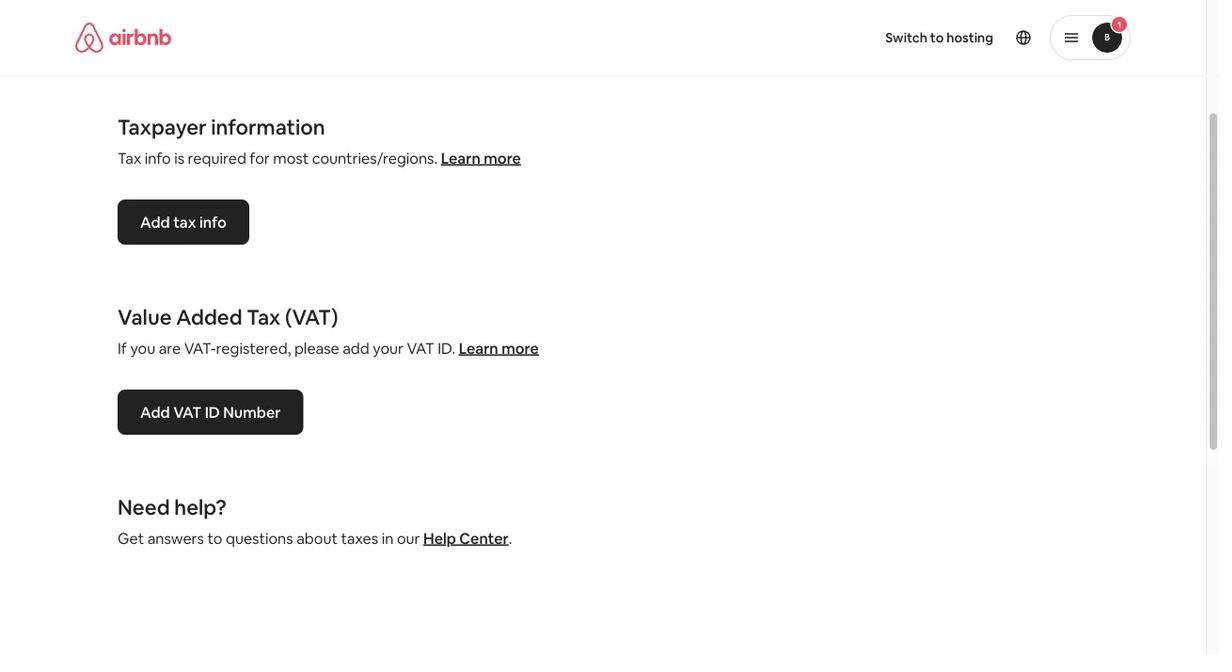 Task type: describe. For each thing, give the bounding box(es) containing it.
our
[[397, 529, 420, 548]]

you
[[130, 338, 156, 358]]

need
[[118, 494, 170, 521]]

help?
[[174, 494, 227, 521]]

vat-
[[184, 338, 216, 358]]

vat inside button
[[173, 402, 202, 422]]

more inside the taxpayer information tax info is required for most countries/regions. learn more
[[484, 148, 521, 168]]

are
[[159, 338, 181, 358]]

center
[[460, 529, 509, 548]]

taxpayer information tax info is required for most countries/regions. learn more
[[118, 113, 521, 168]]

information
[[211, 113, 325, 140]]

taxpayer
[[118, 113, 207, 140]]

add for taxpayer
[[140, 212, 170, 232]]

id
[[205, 402, 220, 422]]

answers
[[147, 529, 204, 548]]

to inside the need help? get answers to questions about taxes in our help center .
[[208, 529, 223, 548]]

value
[[118, 304, 172, 330]]

switch to hosting
[[886, 29, 994, 46]]

most
[[273, 148, 309, 168]]

learn more link for value added tax (vat)
[[459, 338, 539, 358]]

switch
[[886, 29, 928, 46]]

.
[[509, 529, 513, 548]]

1
[[1118, 18, 1122, 31]]

add
[[343, 338, 370, 358]]

profile element
[[626, 0, 1132, 75]]

taxpayers
[[118, 37, 181, 54]]

add vat id number button
[[118, 390, 304, 435]]

your
[[373, 338, 404, 358]]

to inside profile element
[[931, 29, 944, 46]]

add tax info button
[[118, 200, 249, 245]]

info inside the taxpayer information tax info is required for most countries/regions. learn more
[[145, 148, 171, 168]]

vat inside "value added tax (vat) if you are vat-registered, please add your vat id. learn more"
[[407, 338, 435, 358]]

value added tax (vat) if you are vat-registered, please add your vat id. learn more
[[118, 304, 539, 358]]

countries/regions.
[[312, 148, 438, 168]]



Task type: vqa. For each thing, say whether or not it's contained in the screenshot.
'(241)'
no



Task type: locate. For each thing, give the bounding box(es) containing it.
0 horizontal spatial tax
[[118, 148, 141, 168]]

registered,
[[216, 338, 291, 358]]

to
[[931, 29, 944, 46], [208, 529, 223, 548]]

1 vertical spatial vat
[[173, 402, 202, 422]]

for
[[250, 148, 270, 168]]

vat left id. at left
[[407, 338, 435, 358]]

(vat)
[[285, 304, 338, 330]]

0 horizontal spatial to
[[208, 529, 223, 548]]

about
[[297, 529, 338, 548]]

1 vertical spatial more
[[502, 338, 539, 358]]

0 vertical spatial tax
[[118, 148, 141, 168]]

add tax info
[[140, 212, 227, 232]]

to down the help?
[[208, 529, 223, 548]]

vat
[[407, 338, 435, 358], [173, 402, 202, 422]]

switch to hosting link
[[875, 18, 1005, 57]]

1 horizontal spatial tax
[[247, 304, 281, 330]]

more inside "value added tax (vat) if you are vat-registered, please add your vat id. learn more"
[[502, 338, 539, 358]]

tax
[[173, 212, 196, 232]]

please
[[295, 338, 340, 358]]

if
[[118, 338, 127, 358]]

1 vertical spatial to
[[208, 529, 223, 548]]

in
[[382, 529, 394, 548]]

0 horizontal spatial info
[[145, 148, 171, 168]]

1 vertical spatial learn more link
[[459, 338, 539, 358]]

taxpayers button
[[108, 27, 190, 63]]

1 add from the top
[[140, 212, 170, 232]]

0 vertical spatial info
[[145, 148, 171, 168]]

0 vertical spatial learn more link
[[441, 148, 521, 168]]

info
[[145, 148, 171, 168], [200, 212, 227, 232]]

info right tax
[[200, 212, 227, 232]]

get
[[118, 529, 144, 548]]

id.
[[438, 338, 456, 358]]

more
[[484, 148, 521, 168], [502, 338, 539, 358]]

tax inside the taxpayer information tax info is required for most countries/regions. learn more
[[118, 148, 141, 168]]

learn more link
[[441, 148, 521, 168], [459, 338, 539, 358]]

required
[[188, 148, 246, 168]]

0 horizontal spatial vat
[[173, 402, 202, 422]]

tax
[[118, 148, 141, 168], [247, 304, 281, 330]]

0 vertical spatial learn
[[441, 148, 481, 168]]

add vat id number
[[140, 402, 281, 422]]

added
[[176, 304, 243, 330]]

2 add from the top
[[140, 402, 170, 422]]

info left is
[[145, 148, 171, 168]]

vat left the id
[[173, 402, 202, 422]]

add inside 'button'
[[140, 212, 170, 232]]

add left tax
[[140, 212, 170, 232]]

learn right the countries/regions.
[[441, 148, 481, 168]]

1 vertical spatial learn
[[459, 338, 499, 358]]

1 button
[[1051, 15, 1132, 60]]

add inside button
[[140, 402, 170, 422]]

number
[[223, 402, 281, 422]]

learn inside the taxpayer information tax info is required for most countries/regions. learn more
[[441, 148, 481, 168]]

learn inside "value added tax (vat) if you are vat-registered, please add your vat id. learn more"
[[459, 338, 499, 358]]

0 vertical spatial add
[[140, 212, 170, 232]]

learn
[[441, 148, 481, 168], [459, 338, 499, 358]]

taxes
[[341, 529, 379, 548]]

tax down taxpayer
[[118, 148, 141, 168]]

1 vertical spatial tax
[[247, 304, 281, 330]]

1 vertical spatial add
[[140, 402, 170, 422]]

0 vertical spatial to
[[931, 29, 944, 46]]

info inside add tax info 'button'
[[200, 212, 227, 232]]

1 horizontal spatial info
[[200, 212, 227, 232]]

help center link
[[424, 529, 509, 548]]

help
[[424, 529, 457, 548]]

learn more link for taxpayer information
[[441, 148, 521, 168]]

0 vertical spatial vat
[[407, 338, 435, 358]]

add
[[140, 212, 170, 232], [140, 402, 170, 422]]

1 horizontal spatial to
[[931, 29, 944, 46]]

hosting
[[947, 29, 994, 46]]

add left the id
[[140, 402, 170, 422]]

need help? get answers to questions about taxes in our help center .
[[118, 494, 513, 548]]

tax for (vat)
[[247, 304, 281, 330]]

learn right id. at left
[[459, 338, 499, 358]]

add for value
[[140, 402, 170, 422]]

questions
[[226, 529, 293, 548]]

tax for info
[[118, 148, 141, 168]]

to right switch
[[931, 29, 944, 46]]

tax inside "value added tax (vat) if you are vat-registered, please add your vat id. learn more"
[[247, 304, 281, 330]]

tax up registered,
[[247, 304, 281, 330]]

1 horizontal spatial vat
[[407, 338, 435, 358]]

1 vertical spatial info
[[200, 212, 227, 232]]

0 vertical spatial more
[[484, 148, 521, 168]]

is
[[174, 148, 185, 168]]



